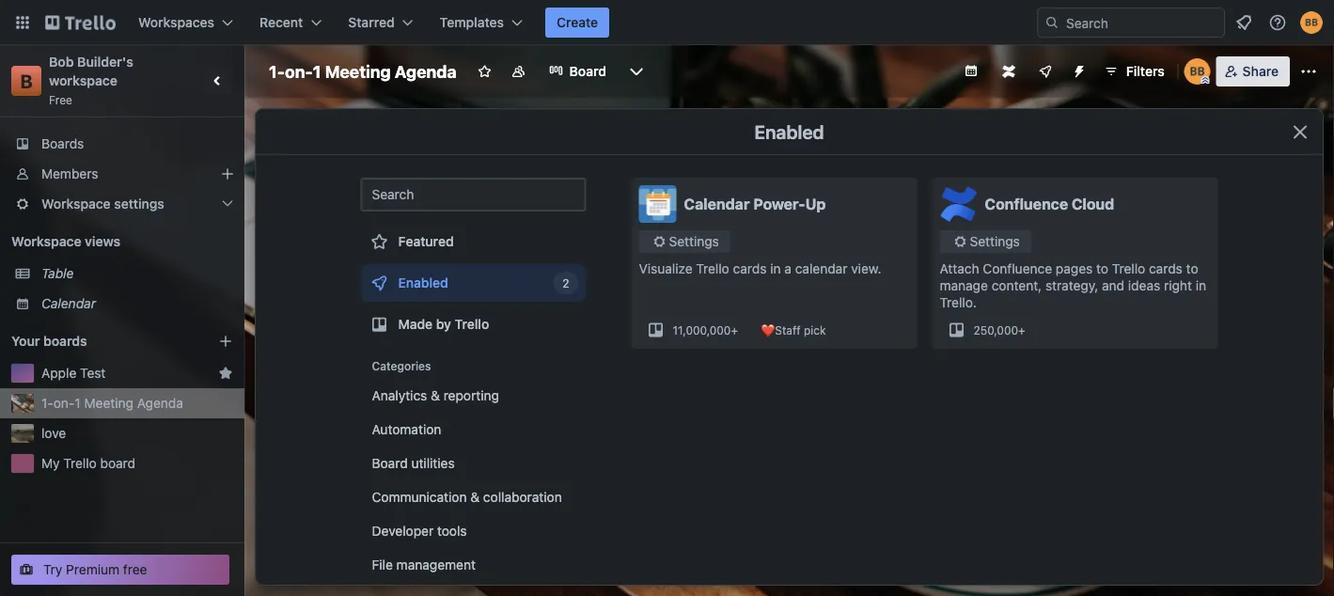 Task type: vqa. For each thing, say whether or not it's contained in the screenshot.
Developer tools at the left bottom
yes



Task type: locate. For each thing, give the bounding box(es) containing it.
1 horizontal spatial &
[[470, 489, 480, 505]]

0 horizontal spatial to
[[1096, 261, 1108, 276]]

meeting down test
[[84, 395, 133, 411]]

cards
[[733, 261, 767, 276], [1149, 261, 1183, 276]]

0 vertical spatial 1-on-1 meeting agenda
[[269, 61, 457, 81]]

show menu image
[[1299, 62, 1318, 81]]

Search text field
[[361, 178, 586, 212]]

settings for confluence cloud
[[970, 234, 1020, 249]]

board
[[569, 63, 606, 79], [372, 455, 408, 471]]

file management link
[[361, 550, 586, 580]]

1- up love
[[41, 395, 53, 411]]

1 horizontal spatial 1-on-1 meeting agenda
[[269, 61, 457, 81]]

enabled up power-
[[754, 120, 824, 142]]

2 cards from the left
[[1149, 261, 1183, 276]]

0 horizontal spatial board
[[372, 455, 408, 471]]

settings link up visualize
[[639, 230, 730, 253]]

1 inside 1-on-1 meeting agenda text box
[[313, 61, 321, 81]]

+ down content,
[[1018, 323, 1025, 337]]

trello right the by
[[455, 316, 489, 332]]

developer tools
[[372, 523, 467, 539]]

1 down recent popup button
[[313, 61, 321, 81]]

in inside the attach confluence pages to trello cards to manage content, strategy, and ideas right in trello.
[[1196, 278, 1206, 293]]

workspace inside popup button
[[41, 196, 111, 212]]

customize views image
[[627, 62, 646, 81]]

0 vertical spatial board
[[569, 63, 606, 79]]

trello inside 'my trello board' 'link'
[[63, 455, 97, 471]]

0 horizontal spatial 1
[[75, 395, 81, 411]]

confluence left cloud
[[985, 195, 1068, 213]]

boards link
[[0, 129, 244, 159]]

trello up and
[[1112, 261, 1145, 276]]

1 horizontal spatial +
[[1018, 323, 1025, 337]]

communication & collaboration link
[[361, 482, 586, 512]]

enabled
[[754, 120, 824, 142], [398, 275, 448, 290]]

sm image for confluence cloud
[[951, 232, 970, 251]]

0 horizontal spatial in
[[770, 261, 781, 276]]

trello right "my"
[[63, 455, 97, 471]]

1 horizontal spatial in
[[1196, 278, 1206, 293]]

1-on-1 meeting agenda
[[269, 61, 457, 81], [41, 395, 183, 411]]

agenda up love link
[[137, 395, 183, 411]]

your
[[11, 333, 40, 349]]

1 horizontal spatial board
[[569, 63, 606, 79]]

to up right
[[1186, 261, 1198, 276]]

reporting
[[443, 388, 499, 403]]

0 vertical spatial meeting
[[325, 61, 391, 81]]

0 horizontal spatial &
[[431, 388, 440, 403]]

❤️
[[761, 323, 772, 337]]

filters
[[1126, 63, 1165, 79]]

0 vertical spatial 1-
[[269, 61, 285, 81]]

& down board utilities link at the bottom left of the page
[[470, 489, 480, 505]]

boards
[[43, 333, 87, 349]]

views
[[85, 234, 120, 249]]

0 horizontal spatial settings link
[[639, 230, 730, 253]]

search image
[[1044, 15, 1060, 30]]

members link
[[0, 159, 244, 189]]

Search field
[[1060, 8, 1224, 37]]

1 horizontal spatial calendar
[[684, 195, 750, 213]]

1-on-1 meeting agenda down "starred"
[[269, 61, 457, 81]]

0 horizontal spatial 1-
[[41, 395, 53, 411]]

calendar
[[795, 261, 847, 276]]

1 down apple test
[[75, 395, 81, 411]]

analytics & reporting
[[372, 388, 499, 403]]

board utilities link
[[361, 448, 586, 479]]

visualize
[[639, 261, 692, 276]]

1 horizontal spatial 1
[[313, 61, 321, 81]]

0 horizontal spatial sm image
[[650, 232, 669, 251]]

free
[[123, 562, 147, 577]]

calendar power-up
[[684, 195, 826, 213]]

developer
[[372, 523, 434, 539]]

0 horizontal spatial 1-on-1 meeting agenda
[[41, 395, 183, 411]]

0 horizontal spatial agenda
[[137, 395, 183, 411]]

calendar down table on the left top of the page
[[41, 296, 96, 311]]

and
[[1102, 278, 1124, 293]]

1- inside text box
[[269, 61, 285, 81]]

by
[[436, 316, 451, 332]]

sm image up visualize
[[650, 232, 669, 251]]

star or unstar board image
[[477, 64, 492, 79]]

file management
[[372, 557, 476, 573]]

enabled down featured at the top left of the page
[[398, 275, 448, 290]]

your boards
[[11, 333, 87, 349]]

agenda left star or unstar board image
[[395, 61, 457, 81]]

1 vertical spatial workspace
[[11, 234, 81, 249]]

meeting down "starred"
[[325, 61, 391, 81]]

apple
[[41, 365, 76, 381]]

switch to… image
[[13, 13, 32, 32]]

1 vertical spatial agenda
[[137, 395, 183, 411]]

0 vertical spatial 1
[[313, 61, 321, 81]]

1 vertical spatial 1-on-1 meeting agenda
[[41, 395, 183, 411]]

1 vertical spatial board
[[372, 455, 408, 471]]

1 horizontal spatial on-
[[285, 61, 313, 81]]

to up and
[[1096, 261, 1108, 276]]

table link
[[41, 264, 233, 283]]

workspace up table on the left top of the page
[[11, 234, 81, 249]]

1-on-1 meeting agenda inside text box
[[269, 61, 457, 81]]

& inside "link"
[[431, 388, 440, 403]]

your boards with 4 items element
[[11, 330, 190, 353]]

0 vertical spatial on-
[[285, 61, 313, 81]]

board for board
[[569, 63, 606, 79]]

1 vertical spatial on-
[[53, 395, 75, 411]]

1 vertical spatial calendar
[[41, 296, 96, 311]]

1 horizontal spatial settings link
[[940, 230, 1031, 253]]

1 horizontal spatial sm image
[[951, 232, 970, 251]]

workspace for workspace settings
[[41, 196, 111, 212]]

1 horizontal spatial agenda
[[395, 61, 457, 81]]

1 vertical spatial in
[[1196, 278, 1206, 293]]

in
[[770, 261, 781, 276], [1196, 278, 1206, 293]]

primary element
[[0, 0, 1334, 45]]

1 vertical spatial &
[[470, 489, 480, 505]]

workspace
[[41, 196, 111, 212], [11, 234, 81, 249]]

workspace down members
[[41, 196, 111, 212]]

on-
[[285, 61, 313, 81], [53, 395, 75, 411]]

b
[[20, 70, 33, 92]]

0 horizontal spatial +
[[731, 323, 738, 337]]

1 horizontal spatial settings
[[970, 234, 1020, 249]]

250,000 +
[[973, 323, 1025, 337]]

in left "a"
[[770, 261, 781, 276]]

& right analytics
[[431, 388, 440, 403]]

0 vertical spatial workspace
[[41, 196, 111, 212]]

1 horizontal spatial meeting
[[325, 61, 391, 81]]

2 to from the left
[[1186, 261, 1198, 276]]

open information menu image
[[1268, 13, 1287, 32]]

meeting
[[325, 61, 391, 81], [84, 395, 133, 411]]

1 horizontal spatial to
[[1186, 261, 1198, 276]]

calendar left power-
[[684, 195, 750, 213]]

calendar for calendar power-up
[[684, 195, 750, 213]]

+ left the ❤️ on the bottom of page
[[731, 323, 738, 337]]

confluence
[[985, 195, 1068, 213], [983, 261, 1052, 276]]

strategy,
[[1045, 278, 1098, 293]]

bob builder's workspace link
[[49, 54, 137, 88]]

1 + from the left
[[731, 323, 738, 337]]

1 settings from the left
[[669, 234, 719, 249]]

settings link up 'attach'
[[940, 230, 1031, 253]]

2 + from the left
[[1018, 323, 1025, 337]]

1 vertical spatial enabled
[[398, 275, 448, 290]]

apple test
[[41, 365, 106, 381]]

featured
[[398, 234, 454, 249]]

1 vertical spatial meeting
[[84, 395, 133, 411]]

settings link
[[639, 230, 730, 253], [940, 230, 1031, 253]]

confluence icon image
[[1002, 65, 1015, 78]]

sm image
[[650, 232, 669, 251], [951, 232, 970, 251]]

1 to from the left
[[1096, 261, 1108, 276]]

create button
[[545, 8, 609, 38]]

board down automation
[[372, 455, 408, 471]]

bob builder (bobbuilder40) image
[[1300, 11, 1323, 34]]

share
[[1243, 63, 1279, 79]]

to
[[1096, 261, 1108, 276], [1186, 261, 1198, 276]]

0 horizontal spatial settings
[[669, 234, 719, 249]]

starred
[[348, 15, 395, 30]]

1-
[[269, 61, 285, 81], [41, 395, 53, 411]]

1 settings link from the left
[[639, 230, 730, 253]]

&
[[431, 388, 440, 403], [470, 489, 480, 505]]

agenda
[[395, 61, 457, 81], [137, 395, 183, 411]]

my trello board
[[41, 455, 135, 471]]

2 settings link from the left
[[940, 230, 1031, 253]]

2 sm image from the left
[[951, 232, 970, 251]]

create
[[557, 15, 598, 30]]

on- down apple
[[53, 395, 75, 411]]

on- down recent popup button
[[285, 61, 313, 81]]

cards up right
[[1149, 261, 1183, 276]]

categories
[[372, 359, 431, 372]]

in right right
[[1196, 278, 1206, 293]]

templates
[[440, 15, 504, 30]]

workspace views
[[11, 234, 120, 249]]

0 horizontal spatial calendar
[[41, 296, 96, 311]]

0 vertical spatial calendar
[[684, 195, 750, 213]]

members
[[41, 166, 98, 181]]

settings
[[669, 234, 719, 249], [970, 234, 1020, 249]]

0 horizontal spatial meeting
[[84, 395, 133, 411]]

back to home image
[[45, 8, 116, 38]]

1-on-1 meeting agenda down apple test link
[[41, 395, 183, 411]]

settings up visualize
[[669, 234, 719, 249]]

0 horizontal spatial cards
[[733, 261, 767, 276]]

1 vertical spatial confluence
[[983, 261, 1052, 276]]

test
[[80, 365, 106, 381]]

1 horizontal spatial cards
[[1149, 261, 1183, 276]]

power-
[[753, 195, 805, 213]]

1 inside 1-on-1 meeting agenda link
[[75, 395, 81, 411]]

0 vertical spatial &
[[431, 388, 440, 403]]

2 settings from the left
[[970, 234, 1020, 249]]

1 horizontal spatial 1-
[[269, 61, 285, 81]]

confluence up content,
[[983, 261, 1052, 276]]

workspace settings button
[[0, 189, 244, 219]]

1 sm image from the left
[[650, 232, 669, 251]]

bob builder (bobbuilder40) image
[[1184, 58, 1211, 85]]

0 vertical spatial enabled
[[754, 120, 824, 142]]

add board image
[[218, 334, 233, 349]]

cards left "a"
[[733, 261, 767, 276]]

0 vertical spatial in
[[770, 261, 781, 276]]

try premium free button
[[11, 555, 229, 585]]

sm image up 'attach'
[[951, 232, 970, 251]]

0 vertical spatial agenda
[[395, 61, 457, 81]]

1 vertical spatial 1
[[75, 395, 81, 411]]

settings up 'attach'
[[970, 234, 1020, 249]]

board left 'customize views' image
[[569, 63, 606, 79]]

1- down recent
[[269, 61, 285, 81]]

ideas
[[1128, 278, 1160, 293]]

250,000
[[973, 323, 1018, 337]]



Task type: describe. For each thing, give the bounding box(es) containing it.
staff
[[775, 323, 801, 337]]

premium
[[66, 562, 120, 577]]

workspace for workspace views
[[11, 234, 81, 249]]

filters button
[[1098, 56, 1170, 86]]

content,
[[992, 278, 1042, 293]]

view.
[[851, 261, 881, 276]]

up
[[805, 195, 826, 213]]

automation
[[372, 422, 441, 437]]

workspaces button
[[127, 8, 244, 38]]

featured link
[[361, 223, 586, 260]]

11,000,000 +
[[673, 323, 738, 337]]

made
[[398, 316, 433, 332]]

free
[[49, 93, 72, 106]]

settings link for confluence
[[940, 230, 1031, 253]]

b link
[[11, 66, 41, 96]]

this member is an admin of this board. image
[[1201, 76, 1210, 85]]

share button
[[1216, 56, 1290, 86]]

developer tools link
[[361, 516, 586, 546]]

bob builder's workspace free
[[49, 54, 137, 106]]

workspace settings
[[41, 196, 164, 212]]

confluence cloud
[[985, 195, 1114, 213]]

settings
[[114, 196, 164, 212]]

right
[[1164, 278, 1192, 293]]

recent
[[260, 15, 303, 30]]

boards
[[41, 136, 84, 151]]

settings for calendar power-up
[[669, 234, 719, 249]]

0 notifications image
[[1233, 11, 1255, 34]]

calendar for calendar
[[41, 296, 96, 311]]

workspace
[[49, 73, 117, 88]]

meeting inside text box
[[325, 61, 391, 81]]

0 horizontal spatial enabled
[[398, 275, 448, 290]]

calendar power-up image
[[963, 63, 978, 78]]

+ for 250,000 +
[[1018, 323, 1025, 337]]

apple test link
[[41, 364, 211, 383]]

trello inside the made by trello link
[[455, 316, 489, 332]]

try
[[43, 562, 62, 577]]

pick
[[804, 323, 826, 337]]

management
[[396, 557, 476, 573]]

visualize trello cards in a calendar view.
[[639, 261, 881, 276]]

table
[[41, 266, 74, 281]]

1 horizontal spatial enabled
[[754, 120, 824, 142]]

Board name text field
[[259, 56, 466, 86]]

manage
[[940, 278, 988, 293]]

workspace visible image
[[511, 64, 526, 79]]

attach confluence pages to trello cards to manage content, strategy, and ideas right in trello.
[[940, 261, 1206, 310]]

file
[[372, 557, 393, 573]]

cloud
[[1072, 195, 1114, 213]]

trello inside the attach confluence pages to trello cards to manage content, strategy, and ideas right in trello.
[[1112, 261, 1145, 276]]

2
[[562, 276, 569, 290]]

1-on-1 meeting agenda link
[[41, 394, 233, 413]]

confluence inside the attach confluence pages to trello cards to manage content, strategy, and ideas right in trello.
[[983, 261, 1052, 276]]

templates button
[[428, 8, 534, 38]]

utilities
[[411, 455, 455, 471]]

❤️ staff pick
[[761, 323, 826, 337]]

board link
[[537, 56, 618, 86]]

love
[[41, 425, 66, 441]]

board for board utilities
[[372, 455, 408, 471]]

0 horizontal spatial on-
[[53, 395, 75, 411]]

board utilities
[[372, 455, 455, 471]]

workspace navigation collapse icon image
[[205, 68, 231, 94]]

made by trello link
[[361, 306, 586, 343]]

communication & collaboration
[[372, 489, 562, 505]]

calendar link
[[41, 294, 233, 313]]

analytics
[[372, 388, 427, 403]]

workspaces
[[138, 15, 214, 30]]

board
[[100, 455, 135, 471]]

agenda inside text box
[[395, 61, 457, 81]]

try premium free
[[43, 562, 147, 577]]

bob
[[49, 54, 74, 70]]

starred button
[[337, 8, 425, 38]]

11,000,000
[[673, 323, 731, 337]]

& for analytics
[[431, 388, 440, 403]]

collaboration
[[483, 489, 562, 505]]

recent button
[[248, 8, 333, 38]]

settings link for calendar
[[639, 230, 730, 253]]

power ups image
[[1038, 64, 1053, 79]]

trello right visualize
[[696, 261, 729, 276]]

& for communication
[[470, 489, 480, 505]]

a
[[784, 261, 792, 276]]

starred icon image
[[218, 366, 233, 381]]

1 vertical spatial 1-
[[41, 395, 53, 411]]

cards inside the attach confluence pages to trello cards to manage content, strategy, and ideas right in trello.
[[1149, 261, 1183, 276]]

on- inside text box
[[285, 61, 313, 81]]

my trello board link
[[41, 454, 233, 473]]

automation image
[[1064, 56, 1090, 83]]

sm image for calendar power-up
[[650, 232, 669, 251]]

1 cards from the left
[[733, 261, 767, 276]]

my
[[41, 455, 60, 471]]

builder's
[[77, 54, 133, 70]]

made by trello
[[398, 316, 489, 332]]

analytics & reporting link
[[361, 381, 586, 411]]

0 vertical spatial confluence
[[985, 195, 1068, 213]]

attach
[[940, 261, 979, 276]]

tools
[[437, 523, 467, 539]]

trello.
[[940, 295, 977, 310]]

communication
[[372, 489, 467, 505]]

automation link
[[361, 415, 586, 445]]

+ for 11,000,000 +
[[731, 323, 738, 337]]



